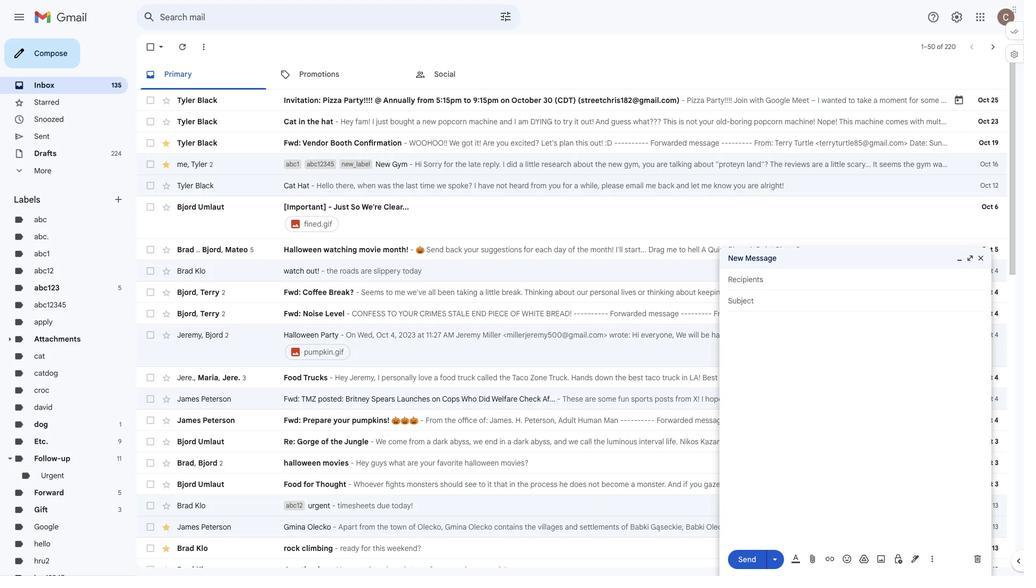 Task type: describe. For each thing, give the bounding box(es) containing it.
oct down <james.peterson1902@gmail.com
[[982, 459, 993, 467]]

2 truck from the left
[[662, 373, 680, 382]]

new for new gym - hi sorry for the late reply. i did a little research about the new gym, you are talking about "proteyn land"? the reviews are a little scary... it seems the gym was built where a chemical
[[376, 160, 390, 169]]

new for new message
[[728, 253, 744, 263]]

2 babki from the left
[[686, 522, 705, 532]]

oct up (formerly
[[982, 374, 993, 382]]

bought
[[390, 117, 415, 126]]

at left the 10:58
[[949, 309, 956, 318]]

turtle
[[794, 138, 814, 148]]

gmail image
[[34, 6, 92, 28]]

2 vertical spatial out!
[[306, 266, 319, 276]]

oct 4 up twitter)
[[982, 374, 999, 382]]

x
[[950, 394, 955, 404]]

oct 3 for you.
[[982, 480, 999, 488]]

oct 3 for peterson
[[982, 438, 999, 446]]

at left 10:24
[[816, 437, 823, 446]]

19 row from the top
[[137, 516, 1015, 538]]

10 row from the top
[[137, 303, 1024, 324]]

reviews
[[785, 160, 810, 169]]

pop
[[1013, 117, 1024, 126]]

a left break
[[902, 288, 906, 297]]

2 inside me , tyler 2
[[210, 160, 213, 168]]

plan
[[559, 138, 574, 148]]

1 into from the left
[[766, 480, 779, 489]]

13 for rock climbing - ready for this weekend?
[[992, 544, 999, 552]]

what???
[[633, 117, 662, 126]]

0 horizontal spatial this
[[373, 544, 385, 553]]

13 row from the top
[[137, 388, 1024, 410]]

multifunction,
[[926, 117, 973, 126]]

james peterson for fwd: prepare your pumpkins!
[[177, 416, 235, 425]]

0 horizontal spatial abyss,
[[450, 437, 471, 446]]

am inside cell
[[443, 330, 454, 340]]

forwarded up talking
[[651, 138, 687, 148]]

trucks
[[303, 373, 328, 382]]

1 quiet from the left
[[708, 245, 727, 254]]

let's
[[541, 138, 558, 148]]

pop out image
[[966, 254, 975, 262]]

4 right now
[[995, 288, 999, 296]]

0 vertical spatial back
[[658, 181, 675, 190]]

reply.
[[483, 160, 501, 169]]

your up monsters
[[420, 458, 435, 468]]

tyler black for cat hat - hello there, when was the last time we spoke? i have not heard from you for a while, please email me back and let me know you are alright!
[[177, 181, 214, 190]]

gmina olecko - apart from the town of olecko, gmina olecko contains the villages and settlements of babki gąseckie, babki oleckie, biała olecka, borawskie, borawskie małe, dąbrowskie, dąbrowskie-osiedle, dobki,
[[284, 522, 1015, 532]]

<terryturtle85@gmail.com>
[[816, 138, 908, 148]]

of right gorge
[[321, 437, 329, 446]]

1 vertical spatial will
[[849, 480, 860, 489]]

hello
[[317, 181, 334, 190]]

am right the 10:58
[[977, 309, 989, 318]]

insert files using drive image
[[859, 554, 870, 564]]

are
[[483, 138, 495, 148]]

rock
[[284, 544, 300, 553]]

close image
[[977, 254, 985, 262]]

insert link ‪(⌘k)‬ image
[[825, 554, 835, 564]]

sent link
[[34, 132, 50, 141]]

1 horizontal spatial guys
[[371, 458, 387, 468]]

your left 'old-'
[[699, 117, 714, 126]]

0 horizontal spatial maria
[[198, 373, 218, 382]]

the left the taco
[[499, 373, 511, 382]]

30,
[[924, 416, 935, 425]]

i'll
[[616, 245, 623, 254]]

cat hat - hello there, when was the last time we spoke? i have not heard from you for a while, please email me back and let me know you are alright!
[[284, 181, 784, 190]]

from left 5:15pm
[[417, 95, 434, 105]]

at inside cell
[[418, 330, 424, 340]]

are left talking
[[657, 160, 668, 169]]

food for food trucks - hey jeremy, i personally love a food truck called the taco zone truck. hands down the best taco truck in la! best regards, maria on mon, sep 11, 2023 at 11:11 am jeremy miller <millerjeremy500@gmail
[[284, 373, 302, 382]]

and right now
[[966, 288, 979, 297]]

email inside cell
[[995, 330, 1013, 340]]

starred
[[34, 98, 59, 107]]

15 row from the top
[[137, 431, 1024, 452]]

2023 inside cell
[[399, 330, 416, 340]]

2 place from the left
[[776, 245, 794, 254]]

drafts link
[[34, 149, 57, 158]]

af...
[[543, 394, 555, 404]]

2 horizontal spatial we
[[569, 437, 578, 446]]

16 row from the top
[[137, 452, 1007, 474]]

2 horizontal spatial guys
[[739, 394, 755, 404]]

2 machine from the left
[[855, 117, 884, 126]]

piece
[[488, 309, 509, 318]]

2023 left the 11:11 at the right bottom of the page
[[825, 373, 842, 382]]

, for row containing me
[[188, 159, 190, 169]]

row containing jeremy
[[137, 324, 1013, 367]]

social tab
[[407, 60, 541, 90]]

abc1 inside labels navigation
[[34, 249, 50, 258]]

2 horizontal spatial mon,
[[890, 309, 907, 318]]

snoozed link
[[34, 115, 64, 124]]

message down the 11:11 at the right bottom of the page
[[864, 394, 895, 404]]

4 down oct 5
[[995, 267, 999, 275]]

hell
[[688, 245, 700, 254]]

about up while,
[[573, 160, 593, 169]]

1 vertical spatial miller
[[907, 373, 925, 382]]

2 brad from the top
[[177, 266, 193, 276]]

1 horizontal spatial we
[[473, 437, 483, 446]]

dog link
[[34, 420, 48, 429]]

tyler for fwd: vendor booth confirmation
[[177, 138, 195, 148]]

2 taking from the left
[[880, 288, 900, 297]]

the left last
[[393, 181, 404, 190]]

0 vertical spatial hi
[[415, 160, 422, 169]]

prepare
[[303, 416, 332, 425]]

apply
[[34, 317, 53, 327]]

older image
[[988, 42, 999, 52]]

1 tyler black from the top
[[177, 95, 217, 105]]

1 horizontal spatial dog
[[315, 565, 329, 574]]

oct 4 left <in
[[983, 395, 999, 403]]

1 horizontal spatial was
[[933, 160, 946, 169]]

your
[[399, 309, 418, 318]]

2 vertical spatial date:
[[874, 416, 892, 425]]

1 halloween from the left
[[284, 458, 321, 468]]

from right apart
[[359, 522, 375, 532]]

cat for cat hat - hello there, when was the last time we spoke? i have not heard from you for a while, please email me back and let me know you are alright!
[[284, 181, 296, 190]]

built
[[948, 160, 963, 169]]

it's
[[817, 288, 827, 297]]

the left town
[[377, 522, 388, 532]]

for left each
[[524, 245, 534, 254]]

1 vertical spatial it
[[488, 480, 492, 489]]

not left 'old-'
[[686, 117, 697, 126]]

your inside cell
[[905, 330, 920, 340]]

30
[[544, 95, 553, 105]]

settlements
[[580, 522, 619, 532]]

14 row from the top
[[137, 410, 1024, 431]]

abc12345 inside main content
[[307, 160, 334, 168]]

i right jeremy,
[[378, 373, 380, 382]]

2 a from the left
[[749, 245, 754, 254]]

search mail image
[[140, 7, 159, 27]]

0 horizontal spatial back
[[446, 245, 462, 254]]

hey left fam!
[[341, 117, 354, 126]]

@
[[375, 95, 382, 105]]

hey left jeremy,
[[335, 373, 348, 382]]

not right does
[[589, 480, 600, 489]]

fwd: noise level - confess to your crimes stale end piece of white bread! ---------- forwarded message --------- from: bjord umlaut <sicritbjordd@gmail.com> date: mon, aug 7, 2023 at 10:58 am subject: re
[[284, 309, 1024, 318]]

in right that
[[510, 480, 516, 489]]

1 50 of 220
[[921, 43, 956, 51]]

3 inside labels navigation
[[118, 506, 122, 514]]

the left jungle
[[331, 437, 343, 446]]

sep left dobki,
[[980, 523, 991, 531]]

movies
[[323, 458, 349, 468]]

dog inside labels navigation
[[34, 420, 48, 429]]

be
[[701, 330, 710, 340]]

0 horizontal spatial guys
[[351, 565, 367, 574]]

not right have
[[496, 181, 507, 190]]

tyler black for cat in the hat - hey fam! i just bought a new popcorn machine and i am dying to try it out! and guess what??? this is not your old-boring popcorn machine! nope! this machine comes with multifunction, i can make pop
[[177, 117, 217, 126]]

2 horizontal spatial jeremy
[[880, 373, 905, 382]]

interval
[[639, 437, 664, 446]]

the left the late
[[455, 160, 467, 169]]

are right reviews
[[812, 160, 823, 169]]

attach files image
[[808, 554, 818, 564]]

oct left 25 on the top of page
[[978, 96, 990, 104]]

4 right the ideas
[[995, 331, 999, 339]]

1 taking from the left
[[457, 288, 478, 297]]

oct up osiedle,
[[982, 480, 993, 488]]

the right from on the bottom of the page
[[445, 416, 456, 425]]

6 row from the top
[[137, 196, 1007, 239]]

1 for 1 50 of 220
[[921, 43, 924, 51]]

office inside cell
[[746, 330, 765, 340]]

5 inside brad .. bjord , mateo 5
[[250, 246, 254, 254]]

halloween left party
[[767, 330, 802, 340]]

(formerly
[[957, 394, 988, 404]]

sep up osiedle,
[[980, 502, 991, 510]]

james peterson for fwd: tmz posted: britney spears launches on cops who did welfare check af...
[[177, 394, 231, 404]]

james for these are some fun sports posts from x! i hope you guys like them ---------- forwarded message --------- from: x (formerly twitter) <in
[[177, 394, 199, 404]]

message down the thinking
[[649, 309, 679, 318]]

for left while,
[[563, 181, 572, 190]]

on for hey jeremy, i personally love a food truck called the taco zone truck. hands down the best taco truck in la! best regards, maria on mon, sep 11, 2023 at 11:11 am jeremy miller <millerjeremy500@gmail
[[770, 373, 780, 382]]

costume
[[922, 330, 951, 340]]

we for interval
[[376, 437, 386, 446]]

1 popcorn from the left
[[438, 117, 467, 126]]

a down from on the bottom of the page
[[427, 437, 431, 446]]

2 this from the left
[[839, 117, 853, 126]]

minimize image
[[956, 254, 964, 262]]

boring
[[730, 117, 752, 126]]

about up "let"
[[694, 160, 714, 169]]

follow-up
[[34, 454, 70, 463]]

a right love
[[434, 373, 438, 382]]

1 vertical spatial out!
[[590, 138, 603, 148]]

on for we come from a dark abyss, we end in a dark abyss, and we call the luminous interval life. nikos kazantzakis on mon, sep 11, 2023 at 10:24 am james peterson <james.peterson1902@gmail.com
[[742, 437, 752, 446]]

1 vertical spatial subject:
[[993, 416, 1021, 425]]

am right the 11:11 at the right bottom of the page
[[867, 373, 878, 382]]

and down the adult
[[554, 437, 567, 446]]

2 popcorn from the left
[[754, 117, 783, 126]]

new gym - hi sorry for the late reply. i did a little research about the new gym, you are talking about "proteyn land"? the reviews are a little scary... it seems the gym was built where a chemical
[[376, 160, 1024, 169]]

13 for gmina olecko - apart from the town of olecko, gmina olecko contains the villages and settlements of babki gąseckie, babki oleckie, biała olecka, borawskie, borawskie małe, dąbrowskie, dąbrowskie-osiedle, dobki,
[[993, 523, 999, 531]]

3 inside jere. , maria , jere. 3
[[243, 374, 246, 382]]

while,
[[580, 181, 600, 190]]

1 horizontal spatial an
[[781, 480, 789, 489]]

gym
[[392, 160, 408, 169]]

, for 9th row from the top of the main content containing primary
[[196, 287, 198, 297]]

posts
[[655, 394, 674, 404]]

oct left 6
[[982, 203, 993, 211]]

1 olecko from the left
[[307, 522, 331, 532]]

send for send
[[738, 555, 756, 564]]

0 horizontal spatial on
[[432, 394, 441, 404]]

0 horizontal spatial is
[[387, 565, 392, 574]]

row containing jere.
[[137, 367, 1011, 388]]

dąbrowskie-
[[922, 522, 965, 532]]

in left la! on the bottom of the page
[[682, 373, 688, 382]]

you right if
[[690, 480, 702, 489]]

we for -
[[449, 138, 460, 148]]

food for thought - whoever fights monsters should see to it that in the process he does not become a monster. and if you gaze long enough into an abyss, the abyss will gaze back into you.
[[284, 480, 927, 489]]

0 vertical spatial new
[[422, 117, 436, 126]]

abc1 inside main content
[[286, 160, 299, 168]]

2 horizontal spatial back
[[880, 480, 896, 489]]

gąseckie,
[[651, 522, 684, 532]]

that
[[494, 480, 508, 489]]

enough
[[739, 480, 764, 489]]

sep left 30,
[[909, 416, 922, 425]]

a right bought
[[416, 117, 421, 126]]

1 our from the left
[[577, 288, 588, 297]]

you right hope
[[725, 394, 737, 404]]

at left the 11:11 at the right bottom of the page
[[844, 373, 851, 382]]

etc. link
[[34, 437, 48, 446]]

halloween party - on wed, oct 4, 2023 at 11:27 am jeremy miller <millerjeremy500@gmail.com> wrote: hi everyone, we will be having an office halloween party on 10/31. please submit your costume ideas in this email
[[284, 330, 1013, 340]]

you right gym,
[[643, 160, 655, 169]]

2023 right 7,
[[930, 309, 947, 318]]

a left while,
[[574, 181, 579, 190]]

peterson for these are some fun sports posts from x! i hope you guys like them ---------- forwarded message --------- from: x (formerly twitter) <in
[[201, 394, 231, 404]]

a right reviews
[[825, 160, 829, 169]]

mon, for 11:11
[[782, 373, 799, 382]]

1 horizontal spatial and
[[668, 480, 682, 489]]

to right seems
[[386, 288, 393, 297]]

town
[[390, 522, 407, 532]]

4 brad from the top
[[177, 501, 193, 510]]

18 row from the top
[[137, 495, 1007, 516]]

2 dark from the left
[[514, 437, 529, 446]]

2 inside brad , bjord 2
[[220, 459, 223, 467]]

james for apart from the town of olecko, gmina olecko contains the villages and settlements of babki gąseckie, babki oleckie, biała olecka, borawskie, borawskie małe, dąbrowskie, dąbrowskie-osiedle, dobki,
[[177, 522, 199, 532]]

<info@mail.lidl.us>
[[810, 416, 872, 425]]

zone
[[530, 373, 547, 382]]

from right heard
[[531, 181, 547, 190]]

0 vertical spatial out!
[[581, 117, 594, 126]]

movie
[[359, 245, 381, 254]]

welfare
[[492, 394, 518, 404]]

2 jam from the left
[[502, 565, 517, 574]]

cops
[[442, 394, 460, 404]]

2 row from the top
[[137, 111, 1024, 132]]

life.
[[666, 437, 678, 446]]

abc12345 inside labels navigation
[[34, 300, 66, 310]]

taco
[[512, 373, 529, 382]]

miller inside cell
[[483, 330, 501, 340]]

for right ready
[[361, 544, 371, 553]]

2 horizontal spatial abyss,
[[791, 480, 813, 489]]

the right call
[[594, 437, 605, 446]]

borawskie
[[821, 522, 855, 532]]

jeremy inside cell
[[456, 330, 481, 340]]

them
[[770, 394, 787, 404]]

0 horizontal spatial jeremy
[[177, 330, 202, 339]]

20 row from the top
[[137, 538, 1007, 559]]

hello link
[[34, 539, 50, 549]]

hey down jungle
[[356, 458, 369, 468]]

abc12 for abc12 urgent - timesheets due today!
[[286, 502, 303, 510]]

catdog
[[34, 369, 58, 378]]

a left 16
[[988, 160, 992, 169]]

i right then.
[[1000, 288, 1002, 297]]

keeping
[[698, 288, 725, 297]]

2 gaze from the left
[[862, 480, 878, 489]]

from
[[426, 416, 443, 425]]

forwarded up life. at the bottom of page
[[657, 416, 693, 425]]

abc12345 link
[[34, 300, 66, 310]]

1 truck from the left
[[458, 373, 475, 382]]

1 place from the left
[[728, 245, 747, 254]]

attachments link
[[34, 335, 81, 344]]

just
[[376, 117, 388, 126]]

2 brad klo from the top
[[177, 501, 206, 510]]

11
[[117, 455, 122, 463]]

1 vertical spatial new
[[608, 160, 622, 169]]

and left "let"
[[676, 181, 689, 190]]

about left the keeping
[[676, 288, 696, 297]]

fwd: for fwd: coffee break?
[[284, 288, 301, 297]]

oct down close icon
[[983, 267, 993, 275]]

more options image
[[929, 554, 936, 564]]

fined.gif
[[304, 219, 332, 229]]

of right day
[[568, 245, 575, 254]]

hi inside cell
[[632, 330, 639, 340]]

message down hope
[[695, 416, 726, 425]]

not right it's
[[829, 288, 840, 297]]

0 vertical spatial subject:
[[990, 309, 1018, 318]]

0 horizontal spatial we
[[437, 181, 446, 190]]

last
[[406, 181, 418, 190]]

roads
[[340, 266, 359, 276]]

bjord , terry 2 for fwd: coffee break? - seems to me we've all been taking a little break. thinking about our personal lives or thinking about keeping our jobs. breaks are good. it's not a bad idea taking a break every now and then. i
[[177, 287, 225, 297]]

old-
[[716, 117, 730, 126]]

jeremy,
[[350, 373, 376, 382]]

1 horizontal spatial it
[[575, 117, 579, 126]]

am right 10:24
[[844, 437, 855, 446]]

the left "best"
[[615, 373, 627, 382]]

your left the suggestions
[[464, 245, 479, 254]]

are left some
[[585, 394, 596, 404]]

suggestions
[[481, 245, 522, 254]]

primary
[[164, 70, 192, 79]]

peterson for apart from the town of olecko, gmina olecko contains the villages and settlements of babki gąseckie, babki oleckie, biała olecka, borawskie, borawskie małe, dąbrowskie, dąbrowskie-osiedle, dobki,
[[201, 522, 231, 532]]

when
[[358, 181, 376, 190]]

thought
[[316, 480, 346, 489]]

sorry
[[424, 160, 442, 169]]

sep up discard draft ‪(⌘⇧d)‬ image
[[979, 544, 991, 552]]

thinking
[[647, 288, 674, 297]]

fwd: for fwd: tmz posted: britney spears launches on cops who did welfare check af...
[[284, 394, 300, 404]]

2 olecko from the left
[[469, 522, 492, 532]]

1 bjord umlaut from the top
[[177, 202, 224, 212]]

umlaut down breaks
[[754, 309, 779, 318]]

0 horizontal spatial and
[[596, 117, 609, 126]]

1 vertical spatial date:
[[870, 309, 888, 318]]

black for fwd: vendor booth confirmation - woohoo!! we got it! are you excited? let's plan this out! :d ---------- forwarded message --------- from: terry turtle <terryturtle85@gmail.com> date: sun, oct 15, 2023 at 2:31 pm 
[[197, 138, 217, 148]]

1 gaze from the left
[[704, 480, 720, 489]]

a right end
[[508, 437, 512, 446]]

confirmation
[[354, 138, 402, 148]]

i left did
[[503, 160, 505, 169]]

1 horizontal spatial is
[[679, 117, 684, 126]]

oct up close icon
[[982, 246, 993, 254]]

refresh image
[[177, 42, 188, 52]]

klo for watch out!
[[195, 266, 206, 276]]

pizza
[[323, 95, 342, 105]]

an inside cell
[[736, 330, 744, 340]]

from: left x
[[929, 394, 949, 404]]

the right day
[[577, 245, 589, 254]]

insert photo image
[[876, 554, 887, 564]]

17 row from the top
[[137, 474, 1007, 495]]

1 horizontal spatial maria
[[750, 373, 769, 382]]

2 into from the left
[[898, 480, 911, 489]]

8 row from the top
[[137, 260, 1007, 282]]

lidl
[[781, 416, 797, 425]]

1 horizontal spatial on
[[501, 95, 510, 105]]

, for 10th row
[[196, 309, 198, 318]]



Task type: locate. For each thing, give the bounding box(es) containing it.
will inside cell
[[688, 330, 699, 340]]

umlaut for 6th row from the top of the main content containing primary
[[198, 202, 224, 212]]

of right settlements
[[621, 522, 628, 532]]

2 cell from the top
[[284, 330, 1013, 362]]

dark down h.
[[514, 437, 529, 446]]

0 horizontal spatial truck
[[458, 373, 475, 382]]

1 inside labels navigation
[[119, 421, 122, 429]]

of left the my
[[426, 565, 433, 574]]

on up 'them'
[[770, 373, 780, 382]]

2 horizontal spatial dog
[[462, 565, 476, 574]]

oct left 23
[[978, 118, 990, 126]]

we right the everyone,
[[676, 330, 687, 340]]

we left come
[[376, 437, 386, 446]]

i left am
[[514, 117, 516, 126]]

0 horizontal spatial place
[[728, 245, 747, 254]]

labels navigation
[[0, 34, 137, 576]]

to right see
[[479, 480, 486, 489]]

1 this from the left
[[663, 117, 677, 126]]

a left bad
[[842, 288, 846, 297]]

0 horizontal spatial jere.
[[177, 373, 194, 382]]

1 horizontal spatial abyss,
[[531, 437, 552, 446]]

0 vertical spatial 11,
[[816, 373, 823, 382]]

jam right named
[[502, 565, 517, 574]]

send for send back your suggestions for each day of the month! i'll start... drag me to hell a quiet place a quiet place 2
[[426, 245, 444, 254]]

3 fwd: from the top
[[284, 309, 301, 318]]

12 row from the top
[[137, 367, 1011, 388]]

dog left named
[[462, 565, 476, 574]]

apply link
[[34, 317, 53, 327]]

2 vertical spatial this
[[373, 544, 385, 553]]

fwd: for fwd: noise level
[[284, 309, 301, 318]]

david link
[[34, 403, 53, 412]]

james for from the office of: james. h. peterson, adult human man ---------- forwarded message --------- from: lidl us <info@mail.lidl.us> date: sat, sep 30, 2023 at 9:42 am subject: p
[[177, 416, 201, 425]]

2 horizontal spatial new
[[608, 160, 622, 169]]

black for cat hat - hello there, when was the last time we spoke? i have not heard from you for a while, please email me back and let me know you are alright!
[[195, 181, 214, 190]]

new inside dialog
[[728, 253, 744, 263]]

this inside cell
[[981, 330, 993, 340]]

nope!
[[817, 117, 838, 126]]

la!
[[690, 373, 701, 382]]

11, for 10:24
[[788, 437, 795, 446]]

3 james peterson from the top
[[177, 522, 231, 532]]

cell for oct 4
[[284, 330, 1013, 362]]

place
[[728, 245, 747, 254], [776, 245, 794, 254]]

0 vertical spatial date:
[[910, 138, 928, 148]]

insert emoji ‪(⌘⇧2)‬ image
[[842, 554, 853, 564]]

2 oct 3 from the top
[[982, 459, 999, 467]]

0 horizontal spatial halloween
[[284, 458, 321, 468]]

dog down climbing
[[315, 565, 329, 574]]

220
[[945, 43, 956, 51]]

main content containing primary
[[137, 60, 1024, 576]]

12
[[993, 182, 999, 190]]

jeremy
[[177, 330, 202, 339], [456, 330, 481, 340], [880, 373, 905, 382]]

1 horizontal spatial halloween
[[465, 458, 499, 468]]

dąbrowskie,
[[878, 522, 920, 532]]

bread!
[[546, 309, 572, 318]]

2 month! from the left
[[590, 245, 614, 254]]

1 horizontal spatial this
[[576, 138, 588, 148]]

today
[[403, 266, 422, 276]]

terry for fwd: noise level - confess to your crimes stale end piece of white bread! ---------- forwarded message --------- from: bjord umlaut <sicritbjordd@gmail.com> date: mon, aug 7, 2023 at 10:58 am subject: re
[[200, 309, 220, 318]]

0 horizontal spatial popcorn
[[438, 117, 467, 126]]

fwd: left noise at the left bottom
[[284, 309, 301, 318]]

machine up <terryturtle85@gmail.com>
[[855, 117, 884, 126]]

from right come
[[409, 437, 425, 446]]

discard draft ‪(⌘⇧d)‬ image
[[973, 554, 983, 564]]

promotions tab
[[272, 60, 406, 90]]

1 vertical spatial this
[[981, 330, 993, 340]]

jere.
[[177, 373, 194, 382], [222, 373, 240, 382]]

1 jere. from the left
[[177, 373, 194, 382]]

insert signature image
[[910, 554, 921, 564]]

2 bjord umlaut from the top
[[177, 437, 224, 446]]

0 horizontal spatial new
[[376, 160, 390, 169]]

oct 3 down <james.peterson1902@gmail.com
[[982, 459, 999, 467]]

abc12 inside abc12 urgent - timesheets due today!
[[286, 502, 303, 510]]

0 horizontal spatial an
[[736, 330, 744, 340]]

1 vertical spatial new
[[728, 253, 744, 263]]

tyler for cat hat
[[177, 181, 193, 190]]

0 horizontal spatial gaze
[[704, 480, 720, 489]]

1 horizontal spatial 1
[[921, 43, 924, 51]]

i left just
[[372, 117, 374, 126]]

<millerjeremy500@gmail.com>
[[503, 330, 607, 340]]

abc12 for abc12
[[34, 266, 54, 276]]

process
[[531, 480, 558, 489]]

11:27
[[426, 330, 442, 340]]

brad klo for jam the dog
[[177, 565, 208, 574]]

1 vertical spatial office
[[458, 416, 477, 425]]

mon, up 'them'
[[782, 373, 799, 382]]

0 horizontal spatial babki
[[630, 522, 649, 532]]

1 horizontal spatial hi
[[632, 330, 639, 340]]

2 james peterson from the top
[[177, 416, 235, 425]]

1 vertical spatial we
[[676, 330, 687, 340]]

did
[[507, 160, 517, 169]]

little
[[525, 160, 540, 169], [831, 160, 845, 169], [486, 288, 500, 297]]

2 vertical spatial on
[[742, 437, 752, 446]]

4 row from the top
[[137, 154, 1024, 175]]

tab list
[[137, 60, 1007, 90]]

0 horizontal spatial dark
[[433, 437, 448, 446]]

new right the my
[[447, 565, 460, 574]]

1 vertical spatial on
[[824, 330, 833, 340]]

abc12 inside labels navigation
[[34, 266, 54, 276]]

call
[[580, 437, 592, 446]]

1 fwd: from the top
[[284, 138, 301, 148]]

about
[[573, 160, 593, 169], [694, 160, 714, 169], [555, 288, 575, 297], [676, 288, 696, 297]]

invitation:
[[284, 95, 321, 105]]

rock climbing - ready for this weekend?
[[284, 544, 421, 553]]

in inside cell
[[973, 330, 979, 340]]

2023 right 15,
[[971, 138, 988, 148]]

gaze right abyss
[[862, 480, 878, 489]]

oct down twitter)
[[982, 438, 993, 446]]

0 horizontal spatial quiet
[[708, 245, 727, 254]]

place up recipients
[[728, 245, 747, 254]]

0 vertical spatial miller
[[483, 330, 501, 340]]

weekend?
[[387, 544, 421, 553]]

umlaut for 5th row from the bottom
[[198, 480, 224, 489]]

, for 16th row from the top of the main content containing primary
[[194, 458, 196, 467]]

1 vertical spatial 11,
[[788, 437, 795, 446]]

re: gorge of the jungle - we come from a dark abyss, we end in a dark abyss, and we call the luminous interval life. nikos kazantzakis on mon, sep 11, 2023 at 10:24 am james peterson <james.peterson1902@gmail.com
[[284, 437, 1024, 446]]

calendar event image
[[954, 95, 965, 106]]

sep down discard draft ‪(⌘⇧d)‬ image
[[979, 566, 991, 574]]

more image
[[198, 42, 209, 52]]

send inside main content
[[426, 245, 444, 254]]

1 vertical spatial and
[[668, 480, 682, 489]]

you right know
[[734, 181, 746, 190]]

2 vertical spatial we
[[376, 437, 386, 446]]

0 vertical spatial abc12
[[34, 266, 54, 276]]

email right the ideas
[[995, 330, 1013, 340]]

1 vertical spatial on
[[770, 373, 780, 382]]

on right party
[[824, 330, 833, 340]]

2 vertical spatial bjord umlaut
[[177, 480, 224, 489]]

1 horizontal spatial abc1
[[286, 160, 299, 168]]

try
[[563, 117, 573, 126]]

on inside cell
[[346, 330, 356, 340]]

truck.
[[549, 373, 570, 382]]

out! right watch
[[306, 266, 319, 276]]

settings image
[[951, 11, 964, 23]]

forward link
[[34, 488, 64, 497]]

whoever
[[354, 480, 384, 489]]

4 fwd: from the top
[[284, 394, 300, 404]]

1 horizontal spatial babki
[[686, 522, 705, 532]]

1 horizontal spatial this
[[839, 117, 853, 126]]

2 vertical spatial james peterson
[[177, 522, 231, 532]]

guys
[[739, 394, 755, 404], [371, 458, 387, 468], [351, 565, 367, 574]]

cell
[[284, 202, 954, 234], [284, 330, 1013, 362]]

3 bjord umlaut from the top
[[177, 480, 224, 489]]

we right time
[[437, 181, 446, 190]]

1 horizontal spatial new
[[447, 565, 460, 574]]

1 machine from the left
[[469, 117, 498, 126]]

luminous
[[607, 437, 637, 446]]

party
[[804, 330, 822, 340]]

follow-
[[34, 454, 61, 463]]

black for cat in the hat - hey fam! i just bought a new popcorn machine and i am dying to try it out! and guess what??? this is not your old-boring popcorn machine! nope! this machine comes with multifunction, i can make pop
[[197, 117, 217, 126]]

2 halloween from the left
[[465, 458, 499, 468]]

advanced search options image
[[495, 6, 516, 27]]

oct right the 10:58
[[982, 310, 993, 318]]

2023 right 4,
[[399, 330, 416, 340]]

quiet right hell
[[708, 245, 727, 254]]

halloween for halloween party - on wed, oct 4, 2023 at 11:27 am jeremy miller <millerjeremy500@gmail.com> wrote: hi everyone, we will be having an office halloween party on 10/31. please submit your costume ideas in this email
[[284, 330, 319, 340]]

2 vertical spatial mon,
[[754, 437, 771, 446]]

level
[[325, 309, 345, 318]]

1 brad klo from the top
[[177, 266, 206, 276]]

movies?
[[501, 458, 529, 468]]

bad
[[848, 288, 861, 297]]

more button
[[0, 162, 128, 179]]

0 horizontal spatial little
[[486, 288, 500, 297]]

some
[[598, 394, 616, 404]]

0 vertical spatial cell
[[284, 202, 954, 234]]

who
[[461, 394, 477, 404]]

the left villages
[[525, 522, 536, 532]]

<millerjeremy500@gmail
[[927, 373, 1011, 382]]

Subject field
[[728, 296, 983, 306]]

are
[[657, 160, 668, 169], [812, 160, 823, 169], [748, 181, 759, 190], [361, 266, 372, 276], [783, 288, 794, 297], [585, 394, 596, 404], [407, 458, 418, 468]]

1 vertical spatial abc1
[[34, 249, 50, 258]]

0 vertical spatial it
[[575, 117, 579, 126]]

a up the end at the bottom
[[480, 288, 484, 297]]

at left '9:42'
[[956, 416, 962, 425]]

aug
[[908, 309, 922, 318]]

oct 4 down close icon
[[983, 267, 999, 275]]

man
[[604, 416, 618, 425]]

brad klo for rock climbing
[[177, 544, 208, 553]]

13 for jam the dog - hey guys here is a picture of my new dog named jam
[[992, 566, 999, 574]]

1 jam from the left
[[284, 565, 299, 574]]

the left the hat
[[307, 117, 319, 126]]

launches
[[397, 394, 430, 404]]

🎃 image up the "today"
[[416, 246, 425, 255]]

🎃 image
[[416, 246, 425, 255], [392, 416, 401, 425], [409, 416, 418, 425]]

fwd: prepare your pumpkins!
[[284, 416, 392, 425]]

11 row from the top
[[137, 324, 1013, 367]]

cell containing [important] - just so we're clear...
[[284, 202, 954, 234]]

tyler for cat in the hat
[[177, 117, 195, 126]]

cell for oct 6
[[284, 202, 954, 234]]

little for talking
[[525, 160, 540, 169]]

more send options image
[[770, 554, 781, 565]]

oct 4 right '9:42'
[[982, 416, 999, 424]]

pumpkin.gif
[[304, 347, 344, 357]]

2 inside jeremy , bjord 2
[[225, 331, 229, 339]]

main menu image
[[13, 11, 26, 23]]

2 horizontal spatial on
[[824, 330, 833, 340]]

mon, for 10:24
[[754, 437, 771, 446]]

11, for 11:11
[[816, 373, 823, 382]]

0 vertical spatial send
[[426, 245, 444, 254]]

1 vertical spatial was
[[378, 181, 391, 190]]

dark down from on the bottom of the page
[[433, 437, 448, 446]]

klo for rock climbing
[[196, 544, 208, 553]]

cat for cat in the hat - hey fam! i just bought a new popcorn machine and i am dying to try it out! and guess what??? this is not your old-boring popcorn machine! nope! this machine comes with multifunction, i can make pop
[[284, 117, 297, 126]]

thinking
[[525, 288, 553, 297]]

0 horizontal spatial send
[[426, 245, 444, 254]]

5 brad from the top
[[177, 544, 194, 553]]

monster.
[[637, 480, 666, 489]]

0 vertical spatial cat
[[284, 117, 297, 126]]

1 cell from the top
[[284, 202, 954, 234]]

little for thinking
[[486, 288, 500, 297]]

None checkbox
[[145, 116, 156, 127], [145, 138, 156, 148], [145, 180, 156, 191], [145, 266, 156, 276], [145, 500, 156, 511], [145, 522, 156, 532], [145, 543, 156, 554], [145, 116, 156, 127], [145, 138, 156, 148], [145, 180, 156, 191], [145, 266, 156, 276], [145, 500, 156, 511], [145, 522, 156, 532], [145, 543, 156, 554]]

2 vertical spatial new
[[447, 565, 460, 574]]

research
[[542, 160, 572, 169]]

abyss, left abyss
[[791, 480, 813, 489]]

fwd: left tmz
[[284, 394, 300, 404]]

mon, right the kazantzakis
[[754, 437, 771, 446]]

Search mail text field
[[160, 12, 469, 22]]

1 month! from the left
[[383, 245, 409, 254]]

tyler black
[[177, 95, 217, 105], [177, 117, 217, 126], [177, 138, 217, 148], [177, 181, 214, 190]]

1 vertical spatial email
[[995, 330, 1013, 340]]

0 vertical spatial office
[[746, 330, 765, 340]]

sep 13 for apart from the town of olecko, gmina olecko contains the villages and settlements of babki gąseckie, babki oleckie, biała olecka, borawskie, borawskie małe, dąbrowskie, dąbrowskie-osiedle, dobki,
[[980, 523, 999, 531]]

is right "here"
[[387, 565, 392, 574]]

2 vertical spatial oct 3
[[982, 480, 999, 488]]

umlaut for 7th row from the bottom of the main content containing primary
[[198, 437, 224, 446]]

it
[[873, 160, 878, 169]]

0 horizontal spatial 1
[[119, 421, 122, 429]]

was
[[933, 160, 946, 169], [378, 181, 391, 190]]

of:
[[479, 416, 488, 425]]

sep up the us
[[801, 373, 814, 382]]

fwd: for fwd: vendor booth confirmation
[[284, 138, 301, 148]]

1 brad from the top
[[177, 245, 194, 254]]

dog up etc.
[[34, 420, 48, 429]]

, for row containing jere.
[[194, 373, 196, 382]]

miller
[[483, 330, 501, 340], [907, 373, 925, 382]]

new inside main content
[[376, 160, 390, 169]]

0 vertical spatial guys
[[739, 394, 755, 404]]

1 horizontal spatial office
[[746, 330, 765, 340]]

row containing me
[[137, 154, 1024, 175]]

1 horizontal spatial month!
[[590, 245, 614, 254]]

2 our from the left
[[727, 288, 738, 297]]

then.
[[981, 288, 998, 297]]

catdog link
[[34, 369, 58, 378]]

this right "plan"
[[576, 138, 588, 148]]

halloween
[[284, 245, 322, 254], [284, 330, 319, 340], [767, 330, 802, 340]]

0 horizontal spatial olecko
[[307, 522, 331, 532]]

6 brad from the top
[[177, 565, 194, 574]]

oct inside cell
[[376, 330, 389, 340]]

1 bjord , terry 2 from the top
[[177, 287, 225, 297]]

was right when
[[378, 181, 391, 190]]

4 brad klo from the top
[[177, 565, 208, 574]]

None checkbox
[[145, 42, 156, 52], [145, 95, 156, 106], [145, 159, 156, 170], [145, 202, 156, 212], [145, 244, 156, 255], [145, 287, 156, 298], [145, 308, 156, 319], [145, 330, 156, 340], [145, 372, 156, 383], [145, 394, 156, 404], [145, 415, 156, 426], [145, 436, 156, 447], [145, 458, 156, 468], [145, 479, 156, 490], [145, 564, 156, 575], [145, 42, 156, 52], [145, 95, 156, 106], [145, 159, 156, 170], [145, 202, 156, 212], [145, 244, 156, 255], [145, 287, 156, 298], [145, 308, 156, 319], [145, 330, 156, 340], [145, 372, 156, 383], [145, 394, 156, 404], [145, 415, 156, 426], [145, 436, 156, 447], [145, 458, 156, 468], [145, 479, 156, 490], [145, 564, 156, 575]]

oct left 15,
[[946, 138, 958, 148]]

klo for jam the dog
[[196, 565, 208, 574]]

food trucks - hey jeremy, i personally love a food truck called the taco zone truck. hands down the best taco truck in la! best regards, maria on mon, sep 11, 2023 at 11:11 am jeremy miller <millerjeremy500@gmail
[[284, 373, 1011, 382]]

oct left 12
[[981, 182, 991, 190]]

long
[[722, 480, 737, 489]]

1 vertical spatial bjord , terry 2
[[177, 309, 225, 318]]

message up the new gym - hi sorry for the late reply. i did a little research about the new gym, you are talking about "proteyn land"? the reviews are a little scary... it seems the gym was built where a chemical
[[689, 138, 720, 148]]

0 horizontal spatial 11,
[[788, 437, 795, 446]]

are right what
[[407, 458, 418, 468]]

nikos
[[680, 437, 699, 446]]

2 horizontal spatial little
[[831, 160, 845, 169]]

labels
[[14, 194, 40, 205]]

1 horizontal spatial new
[[728, 253, 744, 263]]

send button
[[728, 550, 767, 569]]

0 vertical spatial terry
[[775, 138, 793, 148]]

called
[[477, 373, 498, 382]]

food left trucks
[[284, 373, 302, 382]]

3 row from the top
[[137, 132, 1024, 154]]

0 horizontal spatial jam
[[284, 565, 299, 574]]

row
[[137, 90, 1007, 111], [137, 111, 1024, 132], [137, 132, 1024, 154], [137, 154, 1024, 175], [137, 175, 1007, 196], [137, 196, 1007, 239], [137, 239, 1007, 260], [137, 260, 1007, 282], [137, 282, 1007, 303], [137, 303, 1024, 324], [137, 324, 1013, 367], [137, 367, 1011, 388], [137, 388, 1024, 410], [137, 410, 1024, 431], [137, 431, 1024, 452], [137, 452, 1007, 474], [137, 474, 1007, 495], [137, 495, 1007, 516], [137, 516, 1015, 538], [137, 538, 1007, 559], [137, 559, 1007, 576]]

i left have
[[474, 181, 476, 190]]

hat
[[298, 181, 309, 190]]

we inside cell
[[676, 330, 687, 340]]

maria down jeremy , bjord 2
[[198, 373, 218, 382]]

to left hell
[[679, 245, 686, 254]]

2 horizontal spatial on
[[770, 373, 780, 382]]

tab list containing primary
[[137, 60, 1007, 90]]

🎃 image
[[401, 416, 409, 425]]

1 vertical spatial cell
[[284, 330, 1013, 362]]

2 fwd: from the top
[[284, 288, 301, 297]]

will left be
[[688, 330, 699, 340]]

from: up having
[[714, 309, 733, 318]]

0 vertical spatial bjord umlaut
[[177, 202, 224, 212]]

new message
[[728, 253, 777, 263]]

send back your suggestions for each day of the month! i'll start... drag me to hell a quiet place a quiet place 2
[[425, 245, 800, 254]]

email
[[626, 181, 644, 190], [995, 330, 1013, 340]]

1 oct 3 from the top
[[982, 438, 999, 446]]

more
[[34, 166, 51, 175]]

olecko down urgent
[[307, 522, 331, 532]]

3 for re: gorge of the jungle - we come from a dark abyss, we end in a dark abyss, and we call the luminous interval life. nikos kazantzakis on mon, sep 11, 2023 at 10:24 am james peterson <james.peterson1902@gmail.com
[[995, 438, 999, 446]]

dying
[[531, 117, 552, 126]]

we left end
[[473, 437, 483, 446]]

1 horizontal spatial email
[[995, 330, 1013, 340]]

5 fwd: from the top
[[284, 416, 301, 425]]

0 vertical spatial james peterson
[[177, 394, 231, 404]]

hi right wrote:
[[632, 330, 639, 340]]

1 horizontal spatial quiet
[[755, 245, 774, 254]]

0 horizontal spatial miller
[[483, 330, 501, 340]]

bjord , terry 2 for fwd: noise level - confess to your crimes stale end piece of white bread! ---------- forwarded message --------- from: bjord umlaut <sicritbjordd@gmail.com> date: mon, aug 7, 2023 at 10:58 am subject: re
[[177, 309, 225, 318]]

halloween watching movie month!
[[284, 245, 409, 254]]

224
[[111, 150, 122, 158]]

🎃 image left from on the bottom of the page
[[409, 416, 418, 425]]

2023 down the us
[[797, 437, 814, 446]]

2 cat from the top
[[284, 181, 296, 190]]

4 tyler black from the top
[[177, 181, 214, 190]]

1 dark from the left
[[433, 437, 448, 446]]

0 horizontal spatial hi
[[415, 160, 422, 169]]

google link
[[34, 522, 59, 532]]

1 row from the top
[[137, 90, 1007, 111]]

and right villages
[[565, 522, 578, 532]]

terry down brad .. bjord , mateo 5
[[200, 287, 220, 297]]

bjord umlaut down brad , bjord 2
[[177, 480, 224, 489]]

0 horizontal spatial we
[[376, 437, 386, 446]]

of right 50
[[937, 43, 943, 51]]

0 vertical spatial on
[[501, 95, 510, 105]]

on inside cell
[[824, 330, 833, 340]]

3 brad klo from the top
[[177, 544, 208, 553]]

now
[[950, 288, 964, 297]]

3 for halloween movies - hey guys what are your favorite halloween movies?
[[995, 459, 999, 467]]

from
[[417, 95, 434, 105], [531, 181, 547, 190], [676, 394, 692, 404], [409, 437, 425, 446], [359, 522, 375, 532]]

7 row from the top
[[137, 239, 1007, 260]]

1 a from the left
[[702, 245, 706, 254]]

tyler black for fwd: vendor booth confirmation - woohoo!! we got it! are you excited? let's plan this out! :d ---------- forwarded message --------- from: terry turtle <terryturtle85@gmail.com> date: sun, oct 15, 2023 at 2:31 pm 
[[177, 138, 217, 148]]

jobs.
[[740, 288, 756, 297]]

1 horizontal spatial abc12345
[[307, 160, 334, 168]]

"proteyn
[[716, 160, 745, 169]]

0 vertical spatial email
[[626, 181, 644, 190]]

for left thought
[[304, 480, 314, 489]]

terry for fwd: coffee break? - seems to me we've all been taking a little break. thinking about our personal lives or thinking about keeping our jobs. breaks are good. it's not a bad idea taking a break every now and then. i
[[200, 287, 220, 297]]

oct left 19
[[979, 139, 991, 147]]

, for row containing jeremy
[[202, 330, 203, 339]]

popcorn down 5:15pm
[[438, 117, 467, 126]]

food for food for thought - whoever fights monsters should see to it that in the process he does not become a monster. and if you gaze long enough into an abyss, the abyss will gaze back into you.
[[284, 480, 302, 489]]

a right did
[[519, 160, 523, 169]]

peterson for from the office of: james. h. peterson, adult human man ---------- forwarded message --------- from: lidl us <info@mail.lidl.us> date: sat, sep 30, 2023 at 9:42 am subject: p
[[203, 416, 235, 425]]

monsters
[[407, 480, 438, 489]]

1 horizontal spatial we
[[449, 138, 460, 148]]

5 row from the top
[[137, 175, 1007, 196]]

bjord umlaut for food for thought - whoever fights monsters should see to it that in the process he does not become a monster. and if you gaze long enough into an abyss, the abyss will gaze back into you.
[[177, 480, 224, 489]]

out! right "try"
[[581, 117, 594, 126]]

send inside button
[[738, 555, 756, 564]]

2:31
[[999, 138, 1011, 148]]

1 horizontal spatial popcorn
[[754, 117, 783, 126]]

fwd: tmz posted: britney spears launches on cops who did welfare check af... - these are some fun sports posts from x! i hope you guys like them ---------- forwarded message --------- from: x (formerly twitter) <in
[[284, 394, 1024, 404]]

1 james peterson from the top
[[177, 394, 231, 404]]

primary tab
[[137, 60, 270, 90]]

2 food from the top
[[284, 480, 302, 489]]

human
[[578, 416, 602, 425]]

new message dialog
[[720, 248, 992, 576]]

1 babki from the left
[[630, 522, 649, 532]]

are left alright! on the right
[[748, 181, 759, 190]]

land"?
[[747, 160, 769, 169]]

gmina up rock
[[284, 522, 306, 532]]

cell containing halloween party
[[284, 330, 1013, 362]]

1 horizontal spatial a
[[749, 245, 754, 254]]

tab list inside main content
[[137, 60, 1007, 90]]

to left 9:15pm
[[464, 95, 471, 105]]

sep 13 for hey guys here is a picture of my new dog named jam
[[979, 566, 999, 574]]

labels heading
[[14, 194, 113, 205]]

2 bjord , terry 2 from the top
[[177, 309, 225, 318]]

the down climbing
[[301, 565, 313, 574]]

3 brad from the top
[[177, 458, 194, 467]]

1 vertical spatial oct 3
[[982, 459, 999, 467]]

1 for 1
[[119, 421, 122, 429]]

2 tyler black from the top
[[177, 117, 217, 126]]

9 row from the top
[[137, 282, 1007, 303]]

main content
[[137, 60, 1024, 576]]

0 horizontal spatial into
[[766, 480, 779, 489]]

2 jere. from the left
[[222, 373, 240, 382]]

1 cat from the top
[[284, 117, 297, 126]]

halloween down noise at the left bottom
[[284, 330, 319, 340]]

3 for food for thought - whoever fights monsters should see to it that in the process he does not become a monster. and if you gaze long enough into an abyss, the abyss will gaze back into you.
[[995, 480, 999, 488]]

umlaut down brad , bjord 2
[[198, 480, 224, 489]]

adult
[[558, 416, 576, 425]]

gym
[[917, 160, 931, 169]]

scary...
[[847, 160, 871, 169]]

truck
[[458, 373, 475, 382], [662, 373, 680, 382]]

back
[[658, 181, 675, 190], [446, 245, 462, 254], [880, 480, 896, 489]]

1 food from the top
[[284, 373, 302, 382]]

None search field
[[137, 4, 521, 30]]

halloween for halloween watching movie month!
[[284, 245, 322, 254]]

2 gmina from the left
[[445, 522, 467, 532]]

21 row from the top
[[137, 559, 1007, 576]]

toggle confidential mode image
[[893, 554, 904, 564]]

oct right now
[[982, 288, 993, 296]]

message
[[745, 253, 777, 263]]

sep 13 for ready for this weekend?
[[979, 544, 999, 552]]

2 vertical spatial back
[[880, 480, 896, 489]]

me
[[177, 159, 188, 169], [646, 181, 656, 190], [702, 181, 712, 190], [667, 245, 677, 254], [395, 288, 405, 297]]

due
[[377, 501, 390, 510]]

support image
[[927, 11, 940, 23]]

0 horizontal spatial abc12345
[[34, 300, 66, 310]]

0 vertical spatial on
[[346, 330, 356, 340]]

bjord umlaut for re: gorge of the jungle - we come from a dark abyss, we end in a dark abyss, and we call the luminous interval life. nikos kazantzakis on mon, sep 11, 2023 at 10:24 am james peterson <james.peterson1902@gmail.com
[[177, 437, 224, 446]]

1 vertical spatial is
[[387, 565, 392, 574]]

start...
[[625, 245, 647, 254]]

2 quiet from the left
[[755, 245, 774, 254]]

cat down invitation:
[[284, 117, 297, 126]]

0 vertical spatial food
[[284, 373, 302, 382]]

james peterson for gmina olecko
[[177, 522, 231, 532]]

1 gmina from the left
[[284, 522, 306, 532]]

3 tyler black from the top
[[177, 138, 217, 148]]

1 vertical spatial guys
[[371, 458, 387, 468]]

brad klo for watch out!
[[177, 266, 206, 276]]

0 vertical spatial new
[[376, 160, 390, 169]]

3 oct 3 from the top
[[982, 480, 999, 488]]

1 horizontal spatial abc12
[[286, 502, 303, 510]]



Task type: vqa. For each thing, say whether or not it's contained in the screenshot.


